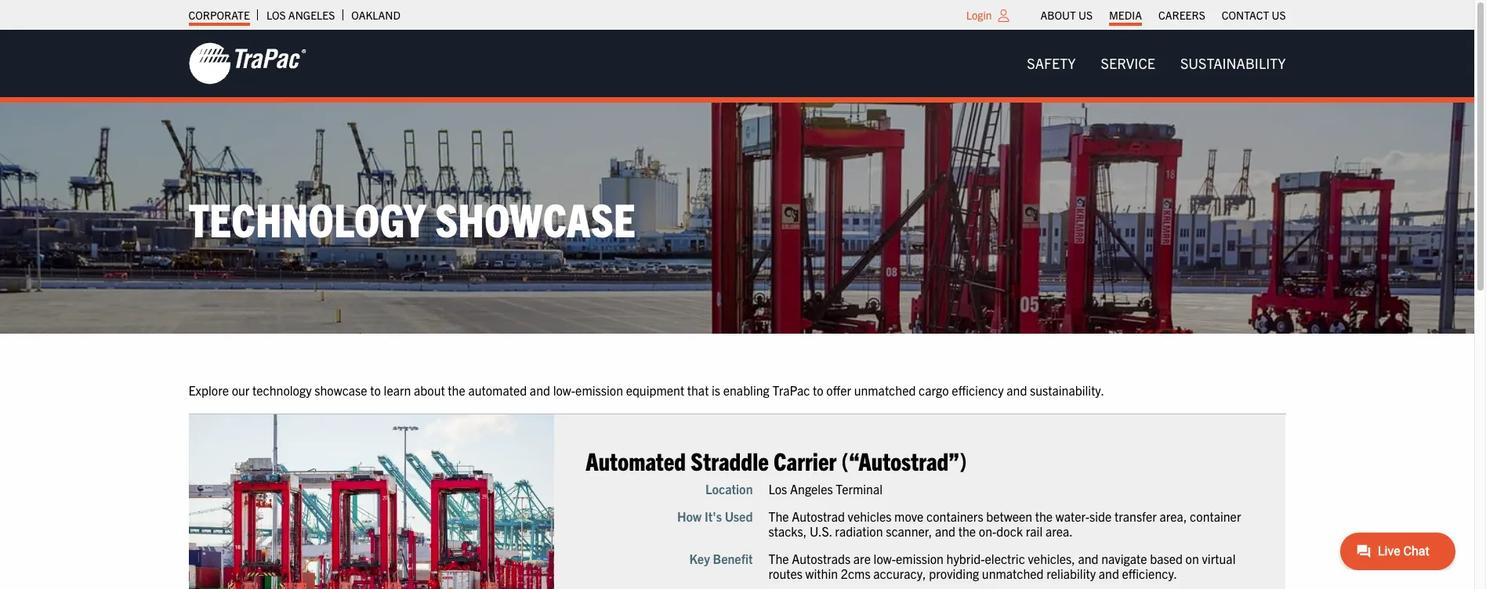 Task type: vqa. For each thing, say whether or not it's contained in the screenshot.
rightmost Director,
no



Task type: describe. For each thing, give the bounding box(es) containing it.
within
[[806, 566, 838, 581]]

los angeles terminal
[[769, 481, 883, 496]]

careers link
[[1159, 4, 1206, 26]]

login link
[[966, 8, 992, 22]]

straddle
[[691, 445, 769, 476]]

0 vertical spatial emission
[[575, 383, 623, 398]]

technology
[[252, 383, 312, 398]]

it's
[[705, 508, 722, 524]]

autostrads
[[792, 551, 851, 566]]

about us
[[1041, 8, 1093, 22]]

between
[[986, 508, 1033, 524]]

contact us link
[[1222, 4, 1286, 26]]

routes
[[769, 566, 803, 581]]

radiation
[[835, 523, 883, 539]]

service link
[[1089, 48, 1168, 79]]

scanner,
[[886, 523, 932, 539]]

and right reliability
[[1099, 566, 1119, 581]]

low- inside the autostrads are low-emission hybrid-electric vehicles, and navigate based on virtual routes within 2cms accuracy, providing unmatched reliability and efficiency.
[[874, 551, 896, 566]]

enabling
[[723, 383, 770, 398]]

learn
[[384, 383, 411, 398]]

location
[[706, 481, 753, 496]]

move
[[895, 508, 924, 524]]

equipment
[[626, 383, 684, 398]]

0 horizontal spatial unmatched
[[854, 383, 916, 398]]

angeles for los angeles
[[288, 8, 335, 22]]

los for los angeles
[[266, 8, 286, 22]]

corporate link
[[189, 4, 250, 26]]

benefit
[[713, 551, 753, 566]]

trapac
[[773, 383, 810, 398]]

sustainability
[[1181, 54, 1286, 72]]

safety
[[1027, 54, 1076, 72]]

u.s.
[[810, 523, 832, 539]]

based
[[1150, 551, 1183, 566]]

technology
[[189, 190, 426, 247]]

0 horizontal spatial the
[[448, 383, 465, 398]]

contact
[[1222, 8, 1269, 22]]

trapac los angeles automated straddle carrier image
[[189, 415, 554, 590]]

providing
[[929, 566, 979, 581]]

media link
[[1109, 4, 1142, 26]]

on
[[1186, 551, 1199, 566]]

2 to from the left
[[813, 383, 824, 398]]

light image
[[998, 9, 1009, 22]]

us for about us
[[1079, 8, 1093, 22]]

terminal
[[836, 481, 883, 496]]

us for contact us
[[1272, 8, 1286, 22]]

showcase
[[315, 383, 367, 398]]

about
[[1041, 8, 1076, 22]]

los for los angeles terminal
[[769, 481, 787, 496]]

oakland
[[351, 8, 401, 22]]

navigate
[[1102, 551, 1147, 566]]

key benefit
[[689, 551, 753, 566]]

virtual
[[1202, 551, 1236, 566]]

media
[[1109, 8, 1142, 22]]

explore our technology showcase to learn about the automated and low-emission equipment that is enabling trapac to offer unmatched cargo efficiency and sustainability.
[[189, 383, 1105, 398]]

and right efficiency at the right bottom of the page
[[1007, 383, 1027, 398]]

and inside the autostrad vehicles move containers between the water-side transfer area, container stacks, u.s. radiation scanner, and the on-dock rail area.
[[935, 523, 956, 539]]

efficiency.
[[1122, 566, 1177, 581]]

about us link
[[1041, 4, 1093, 26]]

showcase
[[435, 190, 636, 247]]

efficiency
[[952, 383, 1004, 398]]

autostrad
[[792, 508, 845, 524]]

2 horizontal spatial the
[[1035, 508, 1053, 524]]

careers
[[1159, 8, 1206, 22]]

safety link
[[1015, 48, 1089, 79]]

contact us
[[1222, 8, 1286, 22]]

how
[[677, 508, 702, 524]]

automated straddle carrier ("autostrad")
[[586, 445, 967, 476]]

about
[[414, 383, 445, 398]]

1 to from the left
[[370, 383, 381, 398]]

our
[[232, 383, 250, 398]]



Task type: locate. For each thing, give the bounding box(es) containing it.
that
[[687, 383, 709, 398]]

0 horizontal spatial low-
[[553, 383, 576, 398]]

angeles left 'oakland' link
[[288, 8, 335, 22]]

service
[[1101, 54, 1155, 72]]

0 vertical spatial angeles
[[288, 8, 335, 22]]

unmatched right offer
[[854, 383, 916, 398]]

to left offer
[[813, 383, 824, 398]]

electric
[[985, 551, 1025, 566]]

angeles inside the automated straddle carrier ("autostrad") main content
[[790, 481, 833, 496]]

menu bar down careers link
[[1015, 48, 1299, 79]]

side
[[1090, 508, 1112, 524]]

the left the water- at the right bottom of the page
[[1035, 508, 1053, 524]]

area,
[[1160, 508, 1187, 524]]

water-
[[1056, 508, 1090, 524]]

login
[[966, 8, 992, 22]]

used
[[725, 508, 753, 524]]

the inside the autostrads are low-emission hybrid-electric vehicles, and navigate based on virtual routes within 2cms accuracy, providing unmatched reliability and efficiency.
[[769, 551, 789, 566]]

low- right are
[[874, 551, 896, 566]]

0 horizontal spatial to
[[370, 383, 381, 398]]

rail
[[1026, 523, 1043, 539]]

vehicles
[[848, 508, 892, 524]]

us right contact in the top right of the page
[[1272, 8, 1286, 22]]

carrier
[[774, 445, 837, 476]]

sustainability link
[[1168, 48, 1299, 79]]

container
[[1190, 508, 1241, 524]]

1 horizontal spatial los
[[769, 481, 787, 496]]

the
[[769, 508, 789, 524], [769, 551, 789, 566]]

automated straddle carrier ("autostrad") main content
[[173, 381, 1486, 590]]

0 vertical spatial unmatched
[[854, 383, 916, 398]]

0 vertical spatial los
[[266, 8, 286, 22]]

0 vertical spatial menu bar
[[1032, 4, 1294, 26]]

0 horizontal spatial angeles
[[288, 8, 335, 22]]

unmatched inside the autostrads are low-emission hybrid-electric vehicles, and navigate based on virtual routes within 2cms accuracy, providing unmatched reliability and efficiency.
[[982, 566, 1044, 581]]

oakland link
[[351, 4, 401, 26]]

1 horizontal spatial us
[[1272, 8, 1286, 22]]

us
[[1079, 8, 1093, 22], [1272, 8, 1286, 22]]

1 horizontal spatial angeles
[[790, 481, 833, 496]]

offer
[[827, 383, 851, 398]]

corporate image
[[189, 42, 306, 85]]

emission inside the autostrads are low-emission hybrid-electric vehicles, and navigate based on virtual routes within 2cms accuracy, providing unmatched reliability and efficiency.
[[896, 551, 944, 566]]

the inside the autostrad vehicles move containers between the water-side transfer area, container stacks, u.s. radiation scanner, and the on-dock rail area.
[[769, 508, 789, 524]]

automated
[[586, 445, 686, 476]]

menu bar
[[1032, 4, 1294, 26], [1015, 48, 1299, 79]]

angeles
[[288, 8, 335, 22], [790, 481, 833, 496]]

1 horizontal spatial to
[[813, 383, 824, 398]]

los inside the automated straddle carrier ("autostrad") main content
[[769, 481, 787, 496]]

0 horizontal spatial los
[[266, 8, 286, 22]]

key
[[689, 551, 710, 566]]

1 vertical spatial angeles
[[790, 481, 833, 496]]

the right about
[[448, 383, 465, 398]]

1 horizontal spatial low-
[[874, 551, 896, 566]]

the for the autostrads are low-emission hybrid-electric vehicles, and navigate based on virtual routes within 2cms accuracy, providing unmatched reliability and efficiency.
[[769, 551, 789, 566]]

angeles up 'autostrad'
[[790, 481, 833, 496]]

0 vertical spatial the
[[769, 508, 789, 524]]

angeles inside los angeles link
[[288, 8, 335, 22]]

us right about
[[1079, 8, 1093, 22]]

menu bar containing about us
[[1032, 4, 1294, 26]]

0 horizontal spatial emission
[[575, 383, 623, 398]]

angeles for los angeles terminal
[[790, 481, 833, 496]]

1 us from the left
[[1079, 8, 1093, 22]]

stacks,
[[769, 523, 807, 539]]

los angeles
[[266, 8, 335, 22]]

1 the from the top
[[769, 508, 789, 524]]

the autostrad vehicles move containers between the water-side transfer area, container stacks, u.s. radiation scanner, and the on-dock rail area.
[[769, 508, 1241, 539]]

cargo
[[919, 383, 949, 398]]

1 vertical spatial emission
[[896, 551, 944, 566]]

the
[[448, 383, 465, 398], [1035, 508, 1053, 524], [959, 523, 976, 539]]

and left navigate
[[1078, 551, 1099, 566]]

("autostrad")
[[842, 445, 967, 476]]

sustainability.
[[1030, 383, 1105, 398]]

emission left equipment
[[575, 383, 623, 398]]

los down automated straddle carrier ("autostrad")
[[769, 481, 787, 496]]

1 vertical spatial menu bar
[[1015, 48, 1299, 79]]

los angeles link
[[266, 4, 335, 26]]

on-
[[979, 523, 997, 539]]

and up hybrid-
[[935, 523, 956, 539]]

1 vertical spatial low-
[[874, 551, 896, 566]]

2 us from the left
[[1272, 8, 1286, 22]]

2 the from the top
[[769, 551, 789, 566]]

and right automated
[[530, 383, 550, 398]]

the left 'autostrad'
[[769, 508, 789, 524]]

containers
[[927, 508, 984, 524]]

emission down scanner,
[[896, 551, 944, 566]]

menu bar up service
[[1032, 4, 1294, 26]]

low-
[[553, 383, 576, 398], [874, 551, 896, 566]]

the for the autostrad vehicles move containers between the water-side transfer area, container stacks, u.s. radiation scanner, and the on-dock rail area.
[[769, 508, 789, 524]]

us inside contact us link
[[1272, 8, 1286, 22]]

the left on-
[[959, 523, 976, 539]]

how it's used
[[677, 508, 753, 524]]

1 horizontal spatial unmatched
[[982, 566, 1044, 581]]

dock
[[997, 523, 1023, 539]]

transfer
[[1115, 508, 1157, 524]]

are
[[854, 551, 871, 566]]

los up the corporate image
[[266, 8, 286, 22]]

1 vertical spatial los
[[769, 481, 787, 496]]

1 vertical spatial unmatched
[[982, 566, 1044, 581]]

to left learn
[[370, 383, 381, 398]]

hybrid-
[[947, 551, 985, 566]]

to
[[370, 383, 381, 398], [813, 383, 824, 398]]

area.
[[1046, 523, 1073, 539]]

the autostrads are low-emission hybrid-electric vehicles, and navigate based on virtual routes within 2cms accuracy, providing unmatched reliability and efficiency.
[[769, 551, 1236, 581]]

corporate
[[189, 8, 250, 22]]

2cms
[[841, 566, 871, 581]]

unmatched down dock
[[982, 566, 1044, 581]]

technology showcase
[[189, 190, 636, 247]]

0 horizontal spatial us
[[1079, 8, 1093, 22]]

menu bar containing safety
[[1015, 48, 1299, 79]]

los
[[266, 8, 286, 22], [769, 481, 787, 496]]

unmatched
[[854, 383, 916, 398], [982, 566, 1044, 581]]

automated
[[468, 383, 527, 398]]

vehicles,
[[1028, 551, 1075, 566]]

and
[[530, 383, 550, 398], [1007, 383, 1027, 398], [935, 523, 956, 539], [1078, 551, 1099, 566], [1099, 566, 1119, 581]]

reliability
[[1047, 566, 1096, 581]]

1 horizontal spatial emission
[[896, 551, 944, 566]]

accuracy,
[[874, 566, 926, 581]]

1 vertical spatial the
[[769, 551, 789, 566]]

1 horizontal spatial the
[[959, 523, 976, 539]]

us inside about us link
[[1079, 8, 1093, 22]]

emission
[[575, 383, 623, 398], [896, 551, 944, 566]]

the down stacks,
[[769, 551, 789, 566]]

0 vertical spatial low-
[[553, 383, 576, 398]]

is
[[712, 383, 721, 398]]

low- right automated
[[553, 383, 576, 398]]

explore
[[189, 383, 229, 398]]



